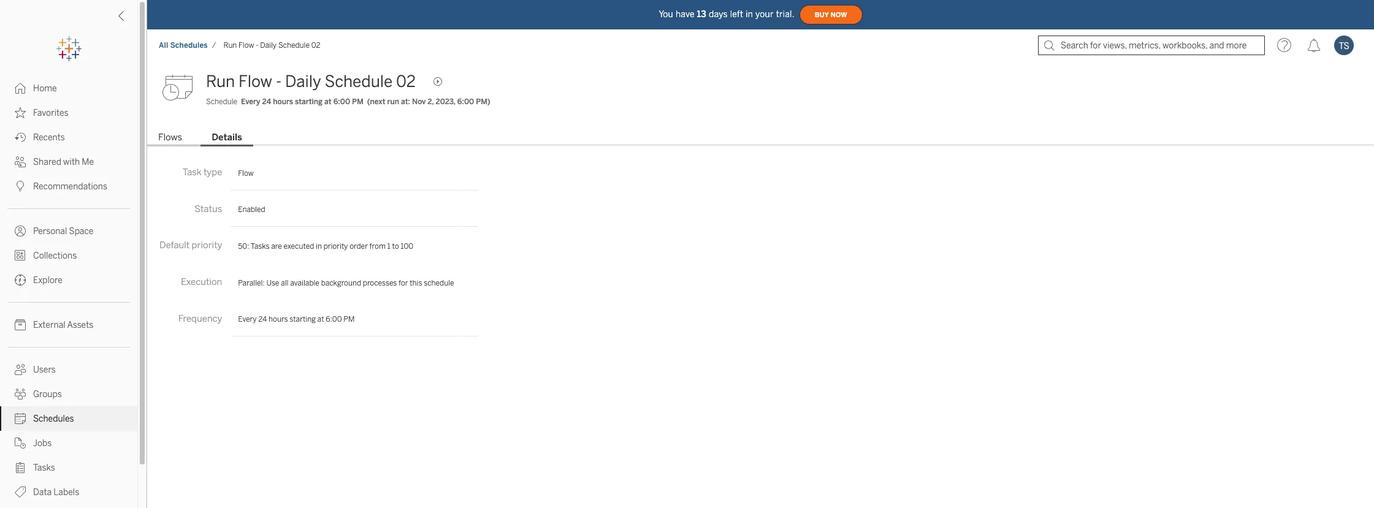 Task type: vqa. For each thing, say whether or not it's contained in the screenshot.
"Run" within Run Flow - Daily Schedule 03 - Every 24 hours starting at 9:00 PM Link
no



Task type: locate. For each thing, give the bounding box(es) containing it.
default priority
[[159, 240, 222, 251]]

1 vertical spatial 02
[[396, 72, 416, 91]]

personal
[[33, 226, 67, 237]]

run
[[387, 98, 399, 106]]

- down the run flow - daily schedule 02 'element'
[[276, 72, 282, 91]]

left
[[730, 9, 744, 19]]

details
[[212, 132, 242, 143]]

1
[[387, 243, 391, 251]]

users
[[33, 365, 56, 375]]

every down parallel:
[[238, 315, 257, 324]]

0 vertical spatial -
[[256, 41, 259, 50]]

order
[[350, 243, 368, 251]]

run
[[224, 41, 237, 50], [206, 72, 235, 91]]

0 vertical spatial pm
[[352, 98, 364, 106]]

at left (next
[[325, 98, 332, 106]]

default
[[159, 240, 190, 251]]

trial.
[[776, 9, 795, 19]]

02
[[311, 41, 320, 50], [396, 72, 416, 91]]

0 horizontal spatial 02
[[311, 41, 320, 50]]

1 vertical spatial tasks
[[33, 463, 55, 474]]

24 down the run flow - daily schedule 02 'element'
[[262, 98, 271, 106]]

2 vertical spatial schedule
[[206, 98, 237, 106]]

24 down use
[[258, 315, 267, 324]]

you have 13 days left in your trial.
[[659, 9, 795, 19]]

flow
[[239, 41, 254, 50], [239, 72, 272, 91], [238, 169, 254, 178]]

pm
[[352, 98, 364, 106], [344, 315, 355, 324]]

external assets link
[[0, 313, 137, 337]]

frequency
[[178, 313, 222, 324]]

run flow - daily schedule 02 right /
[[224, 41, 320, 50]]

status
[[195, 204, 222, 215]]

shared with me
[[33, 157, 94, 167]]

run down /
[[206, 72, 235, 91]]

0 horizontal spatial schedules
[[33, 414, 74, 424]]

data labels
[[33, 488, 79, 498]]

1 horizontal spatial -
[[276, 72, 282, 91]]

daily
[[260, 41, 277, 50], [285, 72, 321, 91]]

starting
[[295, 98, 323, 106], [290, 315, 316, 324]]

every
[[241, 98, 260, 106], [238, 315, 257, 324]]

executed
[[284, 243, 314, 251]]

every up details
[[241, 98, 260, 106]]

tasks down jobs
[[33, 463, 55, 474]]

0 vertical spatial daily
[[260, 41, 277, 50]]

0 horizontal spatial priority
[[192, 240, 222, 251]]

1 vertical spatial schedule
[[325, 72, 393, 91]]

run flow - daily schedule 02
[[224, 41, 320, 50], [206, 72, 416, 91]]

external assets
[[33, 320, 93, 331]]

schedule every 24 hours starting at 6:00 pm (next run at: nov 2, 2023, 6:00 pm)
[[206, 98, 491, 106]]

shared
[[33, 157, 61, 167]]

available
[[290, 279, 320, 288]]

0 vertical spatial in
[[746, 9, 753, 19]]

Search for views, metrics, workbooks, and more text field
[[1038, 36, 1265, 55]]

daily right /
[[260, 41, 277, 50]]

all
[[159, 41, 168, 50]]

collections link
[[0, 244, 137, 268]]

2,
[[428, 98, 434, 106]]

1 vertical spatial at
[[318, 315, 324, 324]]

pm down parallel: use all available background processes for this schedule
[[344, 315, 355, 324]]

1 horizontal spatial 02
[[396, 72, 416, 91]]

tasks right 50:
[[251, 243, 270, 251]]

task
[[183, 167, 202, 178]]

daily down the run flow - daily schedule 02 'element'
[[285, 72, 321, 91]]

1 vertical spatial daily
[[285, 72, 321, 91]]

all
[[281, 279, 289, 288]]

priority right default
[[192, 240, 222, 251]]

0 vertical spatial tasks
[[251, 243, 270, 251]]

schedules down groups
[[33, 414, 74, 424]]

0 vertical spatial run
[[224, 41, 237, 50]]

explore link
[[0, 268, 137, 293]]

tasks inside main navigation. press the up and down arrow keys to access links. element
[[33, 463, 55, 474]]

1 vertical spatial in
[[316, 243, 322, 251]]

hours
[[273, 98, 293, 106], [269, 315, 288, 324]]

-
[[256, 41, 259, 50], [276, 72, 282, 91]]

24
[[262, 98, 271, 106], [258, 315, 267, 324]]

flow down the run flow - daily schedule 02 'element'
[[239, 72, 272, 91]]

hours down the run flow - daily schedule 02 'element'
[[273, 98, 293, 106]]

1 horizontal spatial tasks
[[251, 243, 270, 251]]

run flow - daily schedule 02 main content
[[147, 61, 1375, 509]]

0 vertical spatial run flow - daily schedule 02
[[224, 41, 320, 50]]

1 horizontal spatial priority
[[324, 243, 348, 251]]

flow right /
[[239, 41, 254, 50]]

0 horizontal spatial -
[[256, 41, 259, 50]]

0 vertical spatial schedule
[[278, 41, 310, 50]]

at down available at the bottom left of page
[[318, 315, 324, 324]]

run flow - daily schedule 02 up schedule every 24 hours starting at 6:00 pm (next run at: nov 2, 2023, 6:00 pm)
[[206, 72, 416, 91]]

1 horizontal spatial schedules
[[170, 41, 208, 50]]

/
[[212, 41, 216, 50]]

0 horizontal spatial in
[[316, 243, 322, 251]]

data labels link
[[0, 480, 137, 505]]

in
[[746, 9, 753, 19], [316, 243, 322, 251]]

- right /
[[256, 41, 259, 50]]

0 horizontal spatial tasks
[[33, 463, 55, 474]]

recents link
[[0, 125, 137, 150]]

processes
[[363, 279, 397, 288]]

1 vertical spatial run
[[206, 72, 235, 91]]

6:00
[[334, 98, 350, 106], [457, 98, 474, 106], [326, 315, 342, 324]]

at:
[[401, 98, 410, 106]]

task type
[[183, 167, 222, 178]]

2 vertical spatial flow
[[238, 169, 254, 178]]

every 24 hours starting at 6:00 pm
[[238, 315, 355, 324]]

1 horizontal spatial at
[[325, 98, 332, 106]]

in right "executed" at the left top
[[316, 243, 322, 251]]

0 horizontal spatial schedule
[[206, 98, 237, 106]]

priority
[[192, 240, 222, 251], [324, 243, 348, 251]]

daily inside main content
[[285, 72, 321, 91]]

2023,
[[436, 98, 456, 106]]

hours down use
[[269, 315, 288, 324]]

1 horizontal spatial daily
[[285, 72, 321, 91]]

1 vertical spatial schedules
[[33, 414, 74, 424]]

me
[[82, 157, 94, 167]]

you
[[659, 9, 673, 19]]

background
[[321, 279, 361, 288]]

run right /
[[224, 41, 237, 50]]

at
[[325, 98, 332, 106], [318, 315, 324, 324]]

schedules left /
[[170, 41, 208, 50]]

pm left (next
[[352, 98, 364, 106]]

2 horizontal spatial schedule
[[325, 72, 393, 91]]

1 vertical spatial -
[[276, 72, 282, 91]]

1 vertical spatial run flow - daily schedule 02
[[206, 72, 416, 91]]

priority left the order
[[324, 243, 348, 251]]

flow right type
[[238, 169, 254, 178]]

0 vertical spatial every
[[241, 98, 260, 106]]

1 vertical spatial flow
[[239, 72, 272, 91]]

in right left
[[746, 9, 753, 19]]

labels
[[54, 488, 79, 498]]

schedules link
[[0, 407, 137, 431]]

have
[[676, 9, 695, 19]]

tasks
[[251, 243, 270, 251], [33, 463, 55, 474]]

sub-spaces tab list
[[147, 131, 1375, 147]]

schedule image
[[162, 69, 199, 106]]

0 horizontal spatial at
[[318, 315, 324, 324]]



Task type: describe. For each thing, give the bounding box(es) containing it.
1 vertical spatial pm
[[344, 315, 355, 324]]

1 vertical spatial starting
[[290, 315, 316, 324]]

6:00 left (next
[[334, 98, 350, 106]]

use
[[266, 279, 279, 288]]

buy now
[[815, 11, 847, 19]]

all schedules /
[[159, 41, 216, 50]]

days
[[709, 9, 728, 19]]

in inside run flow - daily schedule 02 main content
[[316, 243, 322, 251]]

tasks link
[[0, 456, 137, 480]]

parallel:
[[238, 279, 265, 288]]

6:00 down background
[[326, 315, 342, 324]]

execution
[[181, 277, 222, 288]]

(next
[[367, 98, 386, 106]]

0 vertical spatial starting
[[295, 98, 323, 106]]

enabled
[[238, 206, 265, 214]]

main navigation. press the up and down arrow keys to access links. element
[[0, 76, 137, 509]]

navigation panel element
[[0, 37, 137, 509]]

assets
[[67, 320, 93, 331]]

data
[[33, 488, 52, 498]]

space
[[69, 226, 93, 237]]

- inside main content
[[276, 72, 282, 91]]

run inside main content
[[206, 72, 235, 91]]

0 vertical spatial 02
[[311, 41, 320, 50]]

0 vertical spatial hours
[[273, 98, 293, 106]]

for
[[399, 279, 408, 288]]

to
[[392, 243, 399, 251]]

run flow - daily schedule 02 element
[[220, 41, 324, 50]]

personal space link
[[0, 219, 137, 244]]

with
[[63, 157, 80, 167]]

1 horizontal spatial schedule
[[278, 41, 310, 50]]

type
[[204, 167, 222, 178]]

6:00 left pm)
[[457, 98, 474, 106]]

collections
[[33, 251, 77, 261]]

this
[[410, 279, 422, 288]]

schedule
[[424, 279, 454, 288]]

recommendations
[[33, 182, 107, 192]]

1 horizontal spatial in
[[746, 9, 753, 19]]

are
[[271, 243, 282, 251]]

external
[[33, 320, 65, 331]]

recents
[[33, 132, 65, 143]]

13
[[697, 9, 707, 19]]

50:
[[238, 243, 249, 251]]

buy
[[815, 11, 829, 19]]

jobs link
[[0, 431, 137, 456]]

0 vertical spatial schedules
[[170, 41, 208, 50]]

run flow - daily schedule 02 inside main content
[[206, 72, 416, 91]]

your
[[756, 9, 774, 19]]

favorites link
[[0, 101, 137, 125]]

1 vertical spatial 24
[[258, 315, 267, 324]]

0 vertical spatial flow
[[239, 41, 254, 50]]

recommendations link
[[0, 174, 137, 199]]

tasks inside run flow - daily schedule 02 main content
[[251, 243, 270, 251]]

1 vertical spatial every
[[238, 315, 257, 324]]

groups
[[33, 390, 62, 400]]

schedules inside main navigation. press the up and down arrow keys to access links. element
[[33, 414, 74, 424]]

02 inside main content
[[396, 72, 416, 91]]

1 vertical spatial hours
[[269, 315, 288, 324]]

shared with me link
[[0, 150, 137, 174]]

favorites
[[33, 108, 68, 118]]

flows
[[158, 132, 182, 143]]

buy now button
[[800, 5, 863, 25]]

explore
[[33, 275, 62, 286]]

parallel: use all available background processes for this schedule
[[238, 279, 454, 288]]

users link
[[0, 358, 137, 382]]

home link
[[0, 76, 137, 101]]

all schedules link
[[158, 40, 208, 50]]

50: tasks are executed in priority order from 1 to 100
[[238, 243, 413, 251]]

100
[[401, 243, 413, 251]]

nov
[[412, 98, 426, 106]]

now
[[831, 11, 847, 19]]

groups link
[[0, 382, 137, 407]]

from
[[370, 243, 386, 251]]

0 vertical spatial 24
[[262, 98, 271, 106]]

0 vertical spatial at
[[325, 98, 332, 106]]

pm)
[[476, 98, 491, 106]]

0 horizontal spatial daily
[[260, 41, 277, 50]]

jobs
[[33, 439, 52, 449]]

personal space
[[33, 226, 93, 237]]

home
[[33, 83, 57, 94]]



